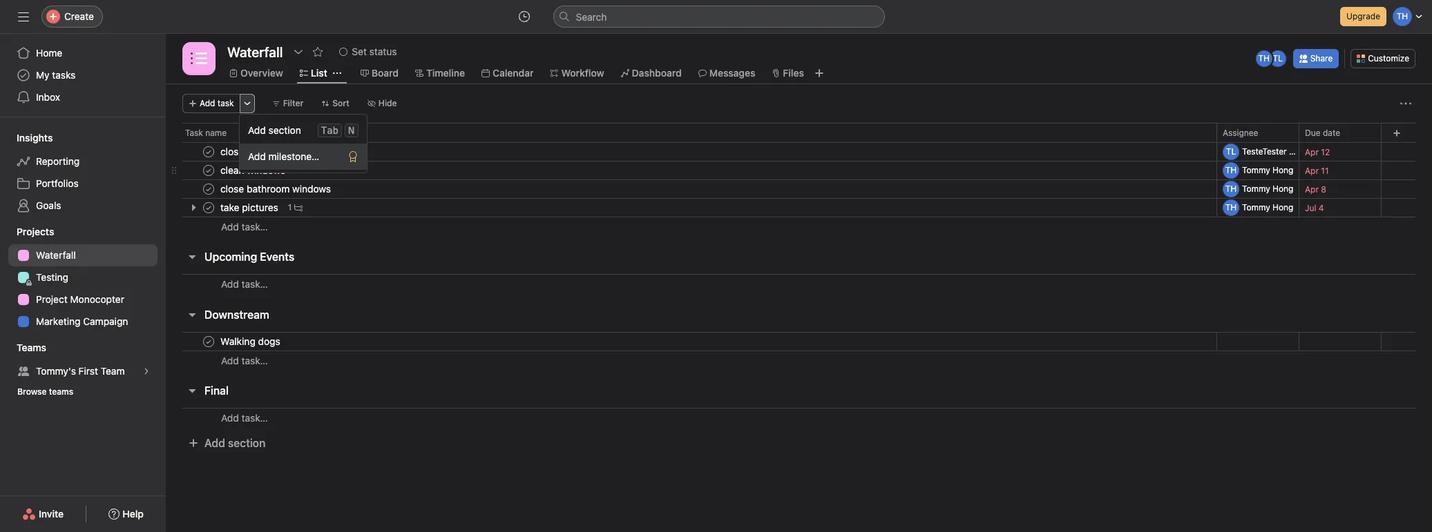 Task type: describe. For each thing, give the bounding box(es) containing it.
name
[[205, 128, 227, 138]]

final
[[205, 385, 229, 397]]

customize button
[[1352, 49, 1416, 68]]

add tab image
[[814, 68, 825, 79]]

tl inside tree grid
[[1227, 147, 1237, 157]]

collapse task list for this section image for header downstream tree grid
[[187, 310, 198, 321]]

calendar
[[493, 67, 534, 79]]

add field image
[[1394, 129, 1402, 137]]

filter
[[283, 98, 304, 109]]

due date
[[1306, 128, 1341, 138]]

files link
[[772, 66, 805, 81]]

browse
[[17, 387, 47, 397]]

insights
[[17, 132, 53, 144]]

add task… button for fourth add task… "row"
[[221, 411, 268, 427]]

row containing tl
[[166, 142, 1433, 162]]

clean windows cell
[[166, 161, 1218, 180]]

add task… for 1st add task… "row" from the top of the page
[[221, 221, 268, 233]]

header downstream tree grid
[[166, 332, 1433, 371]]

downstream
[[205, 309, 269, 321]]

teams element
[[0, 336, 166, 405]]

upcoming events button
[[205, 245, 295, 270]]

testetester letester
[[1243, 147, 1323, 157]]

board
[[372, 67, 399, 79]]

add task button
[[182, 94, 240, 113]]

completed checkbox inside 'take pictures' cell
[[200, 200, 217, 216]]

waterfall
[[36, 250, 76, 261]]

home
[[36, 47, 62, 59]]

list link
[[300, 66, 328, 81]]

marketing
[[36, 316, 80, 328]]

reporting link
[[8, 151, 158, 173]]

reporting
[[36, 156, 80, 167]]

add milestone…
[[248, 151, 319, 162]]

projects
[[17, 226, 54, 238]]

completed checkbox for th
[[200, 162, 217, 179]]

filter button
[[266, 94, 310, 113]]

browse teams button
[[11, 383, 80, 402]]

create button
[[41, 6, 103, 28]]

workflow link
[[551, 66, 605, 81]]

insights button
[[0, 131, 53, 145]]

hide button
[[361, 94, 403, 113]]

add up close blinds text field
[[248, 124, 266, 136]]

downstream button
[[205, 303, 269, 328]]

completed image for apr 8
[[200, 181, 217, 198]]

assignee
[[1224, 128, 1259, 138]]

8
[[1322, 184, 1327, 195]]

completed image for apr 11
[[200, 162, 217, 179]]

12
[[1322, 147, 1331, 157]]

upgrade
[[1347, 11, 1381, 21]]

1 horizontal spatial tl
[[1274, 53, 1284, 64]]

teams
[[17, 342, 46, 354]]

completed checkbox inside the walking dogs cell
[[200, 334, 217, 350]]

projects button
[[0, 225, 54, 239]]

teams button
[[0, 341, 46, 355]]

project monocopter link
[[8, 289, 158, 311]]

board link
[[361, 66, 399, 81]]

events
[[260, 251, 295, 263]]

first
[[79, 366, 98, 377]]

overview
[[241, 67, 283, 79]]

2 add task… row from the top
[[166, 274, 1433, 301]]

close blinds cell
[[166, 142, 1218, 162]]

share
[[1311, 53, 1334, 64]]

browse teams
[[17, 387, 73, 397]]

add task… button for third add task… "row" from the top of the page
[[221, 354, 268, 369]]

tommy for apr 8
[[1243, 184, 1271, 194]]

tommy hong for apr 11
[[1243, 165, 1294, 176]]

help
[[123, 509, 144, 521]]

more actions image
[[1401, 98, 1412, 109]]

th for apr 11
[[1226, 165, 1238, 176]]

status
[[370, 46, 397, 57]]

add task… for fourth add task… "row"
[[221, 413, 268, 424]]

hide
[[379, 98, 397, 109]]

tommy hong for apr 8
[[1243, 184, 1294, 194]]

1 vertical spatial show options image
[[1280, 129, 1289, 137]]

add task… button for third add task… "row" from the bottom
[[221, 277, 268, 292]]

my tasks link
[[8, 64, 158, 86]]

dashboard
[[632, 67, 682, 79]]

collapse task list for this section image for fourth add task… "row"
[[187, 386, 198, 397]]

row containing tommy hong
[[166, 198, 1433, 218]]

upgrade button
[[1341, 7, 1387, 26]]

more actions image
[[243, 100, 251, 108]]

Search tasks, projects, and more text field
[[553, 6, 885, 28]]

project monocopter
[[36, 294, 124, 306]]

header untitled section tree grid
[[166, 142, 1433, 236]]

tab
[[321, 125, 339, 136]]

tommy hong button
[[1224, 200, 1297, 216]]

due
[[1306, 128, 1321, 138]]

11
[[1322, 166, 1330, 176]]

apr 11
[[1306, 166, 1330, 176]]

help button
[[100, 503, 153, 527]]

0 vertical spatial section
[[269, 124, 301, 136]]

0 vertical spatial add section
[[248, 124, 301, 136]]

1 subtask image
[[295, 204, 303, 212]]

campaign
[[83, 316, 128, 328]]

monocopter
[[70, 294, 124, 306]]

set status button
[[333, 42, 403, 62]]

timeline
[[427, 67, 465, 79]]

add section inside button
[[205, 438, 266, 450]]

0 vertical spatial show options image
[[293, 46, 304, 57]]

insights element
[[0, 126, 166, 220]]

task
[[185, 128, 203, 138]]

collapse task list for this section image
[[187, 252, 198, 263]]

share button
[[1294, 49, 1340, 68]]

close bathroom windows text field
[[218, 182, 335, 196]]

hong inside tommy hong button
[[1273, 203, 1294, 213]]

task
[[218, 98, 234, 109]]

tommy inside button
[[1243, 203, 1271, 213]]

messages
[[710, 67, 756, 79]]

my tasks
[[36, 69, 76, 81]]

global element
[[0, 34, 166, 117]]

sort
[[333, 98, 350, 109]]

milestone…
[[269, 151, 319, 162]]

inbox link
[[8, 86, 158, 109]]

portfolios link
[[8, 173, 158, 195]]

calendar link
[[482, 66, 534, 81]]



Task type: vqa. For each thing, say whether or not it's contained in the screenshot.
Search tasks, projects, and more text field
yes



Task type: locate. For each thing, give the bounding box(es) containing it.
completed image for walking dogs text field
[[200, 334, 217, 350]]

close blinds text field
[[218, 145, 278, 159]]

th down assignee
[[1226, 165, 1238, 176]]

upcoming events
[[205, 251, 295, 263]]

jul 4
[[1306, 203, 1325, 213]]

messages link
[[699, 66, 756, 81]]

add task… button up add section button
[[221, 411, 268, 427]]

testing link
[[8, 267, 158, 289]]

tommy for apr 11
[[1243, 165, 1271, 176]]

task… up add section button
[[242, 413, 268, 424]]

workflow
[[562, 67, 605, 79]]

1 vertical spatial tl
[[1227, 147, 1237, 157]]

1 vertical spatial tommy
[[1243, 184, 1271, 194]]

collapse task list for this section image left downstream button
[[187, 310, 198, 321]]

1 vertical spatial section
[[228, 438, 266, 450]]

completed image inside the walking dogs cell
[[200, 334, 217, 350]]

goals link
[[8, 195, 158, 217]]

1 completed checkbox from the top
[[200, 144, 217, 160]]

add inside header downstream tree grid
[[221, 355, 239, 367]]

1 task… from the top
[[242, 221, 268, 233]]

Walking dogs text field
[[218, 335, 285, 349]]

2 add task… button from the top
[[221, 277, 268, 292]]

portfolios
[[36, 178, 79, 189]]

1 vertical spatial completed image
[[200, 200, 217, 216]]

1 vertical spatial completed checkbox
[[200, 200, 217, 216]]

sort button
[[315, 94, 356, 113]]

apr left 11
[[1306, 166, 1320, 176]]

add down final
[[205, 438, 225, 450]]

hong up tommy hong button
[[1273, 184, 1294, 194]]

task… down take pictures text field
[[242, 221, 268, 233]]

completed checkbox right expand subtask list for the task take pictures
[[200, 200, 217, 216]]

1 vertical spatial tommy hong
[[1243, 184, 1294, 194]]

1 vertical spatial add section
[[205, 438, 266, 450]]

th up tommy hong button
[[1226, 184, 1238, 194]]

0 horizontal spatial section
[[228, 438, 266, 450]]

hong down testetester letester
[[1273, 165, 1294, 176]]

waterfall link
[[8, 245, 158, 267]]

task… for add task… button in the header downstream tree grid
[[242, 355, 268, 367]]

th left share 'button'
[[1259, 53, 1270, 64]]

add task… button
[[221, 219, 268, 235], [221, 277, 268, 292], [221, 354, 268, 369], [221, 411, 268, 427]]

final button
[[205, 379, 229, 404]]

tommy hong left jul
[[1243, 203, 1294, 213]]

tommy up tommy hong button
[[1243, 184, 1271, 194]]

customize
[[1369, 53, 1410, 64]]

list image
[[191, 50, 207, 67]]

tommy hong up tommy hong button
[[1243, 184, 1294, 194]]

add task… button inside header downstream tree grid
[[221, 354, 268, 369]]

add left task at the top left
[[200, 98, 215, 109]]

0 horizontal spatial tl
[[1227, 147, 1237, 157]]

2 vertical spatial th
[[1226, 184, 1238, 194]]

my
[[36, 69, 49, 81]]

1 vertical spatial collapse task list for this section image
[[187, 386, 198, 397]]

home link
[[8, 42, 158, 64]]

None text field
[[224, 39, 286, 64]]

Completed checkbox
[[200, 144, 217, 160], [200, 162, 217, 179], [200, 334, 217, 350]]

completed image right expand subtask list for the task take pictures
[[200, 200, 217, 216]]

completed checkbox inside clean windows cell
[[200, 162, 217, 179]]

tommy
[[1243, 165, 1271, 176], [1243, 184, 1271, 194], [1243, 203, 1271, 213]]

tommy hong
[[1243, 165, 1294, 176], [1243, 184, 1294, 194], [1243, 203, 1294, 213]]

add down "upcoming"
[[221, 279, 239, 290]]

collapse task list for this section image left final button
[[187, 386, 198, 397]]

1 tommy hong from the top
[[1243, 165, 1294, 176]]

walking dogs cell
[[166, 332, 1218, 352]]

section inside add section button
[[228, 438, 266, 450]]

add to starred image
[[313, 46, 324, 57]]

add down walking dogs text field
[[221, 355, 239, 367]]

add task… button down walking dogs text field
[[221, 354, 268, 369]]

3 task… from the top
[[242, 355, 268, 367]]

tab actions image
[[333, 69, 341, 77]]

date
[[1324, 128, 1341, 138]]

4 add task… row from the top
[[166, 409, 1433, 435]]

4 task… from the top
[[242, 413, 268, 424]]

apr
[[1306, 147, 1320, 157], [1306, 166, 1320, 176], [1306, 184, 1320, 195]]

1 horizontal spatial show options image
[[1280, 129, 1289, 137]]

3 add task… button from the top
[[221, 354, 268, 369]]

3 hong from the top
[[1273, 203, 1294, 213]]

apr left 12 at the top of the page
[[1306, 147, 1320, 157]]

completed checkbox inside "close blinds" cell
[[200, 144, 217, 160]]

add milestone… menu item
[[240, 144, 367, 170]]

goals
[[36, 200, 61, 212]]

completed checkbox down the task name on the top left of the page
[[200, 181, 217, 198]]

0 vertical spatial tommy hong
[[1243, 165, 1294, 176]]

apr for apr 8
[[1306, 184, 1320, 195]]

task…
[[242, 221, 268, 233], [242, 279, 268, 290], [242, 355, 268, 367], [242, 413, 268, 424]]

2 vertical spatial tommy hong
[[1243, 203, 1294, 213]]

3 add task… row from the top
[[166, 351, 1433, 371]]

1 add task… button from the top
[[221, 219, 268, 235]]

1 vertical spatial th
[[1226, 165, 1238, 176]]

take pictures cell
[[166, 198, 1218, 218]]

completed checkbox for tl
[[200, 144, 217, 160]]

section
[[269, 124, 301, 136], [228, 438, 266, 450]]

task… down walking dogs text field
[[242, 355, 268, 367]]

tl left share 'button'
[[1274, 53, 1284, 64]]

add task… button down take pictures text field
[[221, 219, 268, 235]]

1 completed checkbox from the top
[[200, 181, 217, 198]]

add section
[[248, 124, 301, 136], [205, 438, 266, 450]]

task… inside header downstream tree grid
[[242, 355, 268, 367]]

marketing campaign link
[[8, 311, 158, 333]]

set
[[352, 46, 367, 57]]

apr inside row
[[1306, 147, 1320, 157]]

0 vertical spatial completed image
[[200, 144, 217, 160]]

0 vertical spatial completed checkbox
[[200, 181, 217, 198]]

add task… inside header untitled section tree grid
[[221, 221, 268, 233]]

add section up add milestone…
[[248, 124, 301, 136]]

dashboard link
[[621, 66, 682, 81]]

task… for add task… button for fourth add task… "row"
[[242, 413, 268, 424]]

1 vertical spatial completed image
[[200, 181, 217, 198]]

apr 12
[[1306, 147, 1331, 157]]

0 vertical spatial collapse task list for this section image
[[187, 310, 198, 321]]

2 add task… from the top
[[221, 279, 268, 290]]

completed image for close blinds text field
[[200, 144, 217, 160]]

2 completed image from the top
[[200, 200, 217, 216]]

section down final
[[228, 438, 266, 450]]

3 completed checkbox from the top
[[200, 334, 217, 350]]

completed checkbox inside close bathroom windows cell
[[200, 181, 217, 198]]

2 hong from the top
[[1273, 184, 1294, 194]]

2 collapse task list for this section image from the top
[[187, 386, 198, 397]]

3 add task… from the top
[[221, 355, 268, 367]]

tasks
[[52, 69, 76, 81]]

add task
[[200, 98, 234, 109]]

hong
[[1273, 165, 1294, 176], [1273, 184, 1294, 194], [1273, 203, 1294, 213]]

1 completed image from the top
[[200, 144, 217, 160]]

timeline link
[[415, 66, 465, 81]]

1 collapse task list for this section image from the top
[[187, 310, 198, 321]]

task… for add task… button related to third add task… "row" from the bottom
[[242, 279, 268, 290]]

hide sidebar image
[[18, 11, 29, 22]]

hong for apr 11
[[1273, 165, 1294, 176]]

marketing campaign
[[36, 316, 128, 328]]

n
[[349, 125, 355, 136]]

tommy down testetester
[[1243, 165, 1271, 176]]

add section down final
[[205, 438, 266, 450]]

add inside 'menu item'
[[248, 151, 266, 162]]

completed image
[[200, 144, 217, 160], [200, 200, 217, 216], [200, 334, 217, 350]]

tommy left jul
[[1243, 203, 1271, 213]]

2 vertical spatial apr
[[1306, 184, 1320, 195]]

completed image down downstream
[[200, 334, 217, 350]]

4
[[1320, 203, 1325, 213]]

0 vertical spatial completed checkbox
[[200, 144, 217, 160]]

2 vertical spatial completed image
[[200, 334, 217, 350]]

add task… down upcoming events on the top of page
[[221, 279, 268, 290]]

0 horizontal spatial show options image
[[293, 46, 304, 57]]

add up clean windows text box
[[248, 151, 266, 162]]

add task… for third add task… "row" from the top of the page
[[221, 355, 268, 367]]

section up add milestone…
[[269, 124, 301, 136]]

completed image inside clean windows cell
[[200, 162, 217, 179]]

0 vertical spatial tommy
[[1243, 165, 1271, 176]]

show options image
[[293, 46, 304, 57], [1280, 129, 1289, 137]]

0 vertical spatial th
[[1259, 53, 1270, 64]]

1 vertical spatial completed checkbox
[[200, 162, 217, 179]]

th
[[1259, 53, 1270, 64], [1226, 165, 1238, 176], [1226, 184, 1238, 194]]

1 horizontal spatial section
[[269, 124, 301, 136]]

add task… button for 1st add task… "row" from the top of the page
[[221, 219, 268, 235]]

3 completed image from the top
[[200, 334, 217, 350]]

add
[[200, 98, 215, 109], [248, 124, 266, 136], [248, 151, 266, 162], [221, 221, 239, 233], [221, 279, 239, 290], [221, 355, 239, 367], [221, 413, 239, 424], [205, 438, 225, 450]]

3 tommy from the top
[[1243, 203, 1271, 213]]

testetester
[[1243, 147, 1288, 157]]

0 vertical spatial hong
[[1273, 165, 1294, 176]]

projects element
[[0, 220, 166, 336]]

see details, tommy's first team image
[[142, 368, 151, 376]]

add section button
[[182, 431, 271, 456]]

1 add task… from the top
[[221, 221, 268, 233]]

add task… row
[[166, 217, 1433, 236], [166, 274, 1433, 301], [166, 351, 1433, 371], [166, 409, 1433, 435]]

expand subtask list for the task take pictures image
[[188, 203, 199, 214]]

4 add task… from the top
[[221, 413, 268, 424]]

upcoming
[[205, 251, 257, 263]]

files
[[783, 67, 805, 79]]

2 completed image from the top
[[200, 181, 217, 198]]

add task… for third add task… "row" from the bottom
[[221, 279, 268, 290]]

list
[[311, 67, 328, 79]]

2 completed checkbox from the top
[[200, 200, 217, 216]]

add task… inside header downstream tree grid
[[221, 355, 268, 367]]

task… for add task… button associated with 1st add task… "row" from the top of the page
[[242, 221, 268, 233]]

2 tommy hong from the top
[[1243, 184, 1294, 194]]

jul
[[1306, 203, 1317, 213]]

th for apr 8
[[1226, 184, 1238, 194]]

add task… up add section button
[[221, 413, 268, 424]]

1 vertical spatial hong
[[1273, 184, 1294, 194]]

apr for apr 11
[[1306, 166, 1320, 176]]

2 vertical spatial tommy
[[1243, 203, 1271, 213]]

take pictures text field
[[218, 201, 283, 215]]

add task… down walking dogs text field
[[221, 355, 268, 367]]

apr left 8
[[1306, 184, 1320, 195]]

tl down assignee
[[1227, 147, 1237, 157]]

tommy hong inside tommy hong button
[[1243, 203, 1294, 213]]

0 vertical spatial apr
[[1306, 147, 1320, 157]]

hong for apr 8
[[1273, 184, 1294, 194]]

tommy's
[[36, 366, 76, 377]]

1 apr from the top
[[1306, 147, 1320, 157]]

invite button
[[13, 503, 73, 527]]

0 vertical spatial completed image
[[200, 162, 217, 179]]

apr 8
[[1306, 184, 1327, 195]]

1 hong from the top
[[1273, 165, 1294, 176]]

collapse task list for this section image
[[187, 310, 198, 321], [187, 386, 198, 397]]

show options image left add to starred 'image' on the left top of page
[[293, 46, 304, 57]]

add task… button down upcoming events on the top of page
[[221, 277, 268, 292]]

4 add task… button from the top
[[221, 411, 268, 427]]

2 tommy from the top
[[1243, 184, 1271, 194]]

history image
[[519, 11, 530, 22]]

clean windows text field
[[218, 164, 290, 178]]

completed image inside "close blinds" cell
[[200, 144, 217, 160]]

1 tommy from the top
[[1243, 165, 1271, 176]]

set status
[[352, 46, 397, 57]]

add up add section button
[[221, 413, 239, 424]]

task name
[[185, 128, 227, 138]]

apr for apr 12
[[1306, 147, 1320, 157]]

2 completed checkbox from the top
[[200, 162, 217, 179]]

2 vertical spatial completed checkbox
[[200, 334, 217, 350]]

invite
[[39, 509, 64, 521]]

2 apr from the top
[[1306, 166, 1320, 176]]

close bathroom windows cell
[[166, 180, 1218, 199]]

completed image inside close bathroom windows cell
[[200, 181, 217, 198]]

2 vertical spatial hong
[[1273, 203, 1294, 213]]

tommy hong down testetester
[[1243, 165, 1294, 176]]

show options image up testetester letester
[[1280, 129, 1289, 137]]

completed image down the task name on the top left of the page
[[200, 144, 217, 160]]

tl
[[1274, 53, 1284, 64], [1227, 147, 1237, 157]]

row containing assignee
[[166, 123, 1433, 149]]

create
[[64, 10, 94, 22]]

add inside header untitled section tree grid
[[221, 221, 239, 233]]

team
[[101, 366, 125, 377]]

0 vertical spatial tl
[[1274, 53, 1284, 64]]

add task… down take pictures text field
[[221, 221, 268, 233]]

completed image
[[200, 162, 217, 179], [200, 181, 217, 198]]

add down take pictures text field
[[221, 221, 239, 233]]

testing
[[36, 272, 68, 283]]

inbox
[[36, 91, 60, 103]]

task… down upcoming events on the top of page
[[242, 279, 268, 290]]

completed image inside 'take pictures' cell
[[200, 200, 217, 216]]

1 add task… row from the top
[[166, 217, 1433, 236]]

1 vertical spatial apr
[[1306, 166, 1320, 176]]

overview link
[[229, 66, 283, 81]]

task… inside header untitled section tree grid
[[242, 221, 268, 233]]

hong left jul
[[1273, 203, 1294, 213]]

Completed checkbox
[[200, 181, 217, 198], [200, 200, 217, 216]]

1 completed image from the top
[[200, 162, 217, 179]]

3 tommy hong from the top
[[1243, 203, 1294, 213]]

3 apr from the top
[[1306, 184, 1320, 195]]

row
[[166, 123, 1433, 149], [182, 142, 1416, 143], [166, 142, 1433, 162], [166, 161, 1433, 180], [166, 180, 1433, 199], [166, 198, 1433, 218], [166, 332, 1433, 352]]

tommy's first team
[[36, 366, 125, 377]]

project
[[36, 294, 68, 306]]

2 task… from the top
[[242, 279, 268, 290]]



